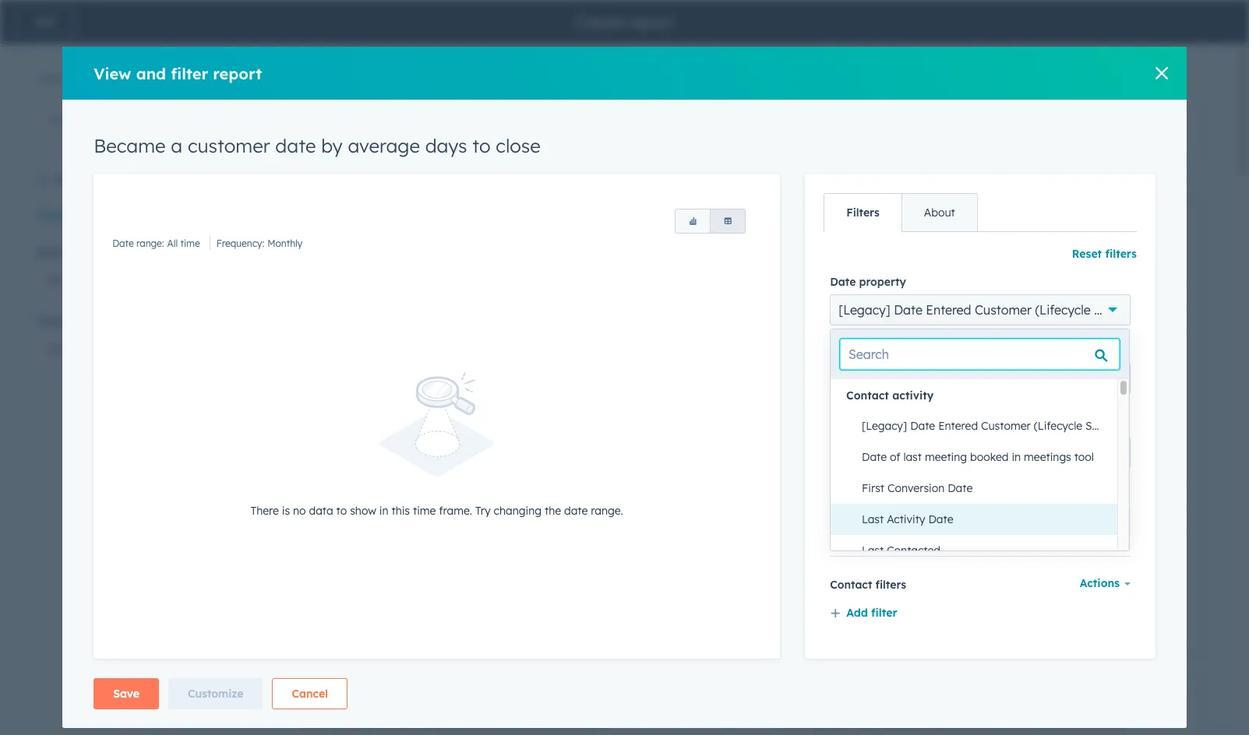 Task type: describe. For each thing, give the bounding box(es) containing it.
filter
[[55, 173, 83, 187]]

date down meeting
[[948, 482, 973, 496]]

close image
[[1156, 67, 1168, 80]]

filters down sources
[[65, 273, 98, 288]]

customer inside became a customer date by average days to close
[[384, 232, 456, 252]]

tab list inside became a customer date by average days to close dialog
[[824, 193, 978, 232]]

frequency
[[830, 419, 887, 433]]

conversions
[[417, 711, 510, 730]]

average inside became a customer date by average days to close dialog
[[348, 134, 420, 157]]

cancel
[[292, 688, 328, 702]]

compared
[[830, 487, 887, 501]]

first
[[381, 711, 413, 730]]

month inside closed revenue by month with deal total and closed revenue breakdown
[[927, 232, 977, 252]]

meeting
[[925, 451, 967, 465]]

about
[[924, 206, 955, 220]]

sources
[[67, 246, 108, 260]]

reports for templates
[[326, 165, 383, 185]]

1 vertical spatial there is no data to show in this time frame. try changing the date range.
[[781, 566, 1167, 600]]

date down deals
[[779, 377, 801, 389]]

company revenue by close date with source breakdown
[[779, 711, 1124, 736]]

year?
[[804, 304, 836, 320]]

1 horizontal spatial no
[[830, 566, 844, 581]]

1 horizontal spatial frequency:
[[406, 377, 454, 389]]

show inside became a customer date by average days to close dialog
[[350, 504, 376, 518]]

reset filters
[[1072, 247, 1137, 261]]

closed revenue by month with deal total and closed revenue breakdown
[[779, 232, 1130, 271]]

range. inside became a customer date by average days to close dialog
[[591, 504, 623, 518]]

frame. inside became a customer date by average days to close dialog
[[439, 504, 472, 518]]

(3) filters selected for visualization
[[46, 341, 150, 357]]

conversion
[[888, 482, 945, 496]]

1 vertical spatial changing
[[1059, 566, 1114, 581]]

1 horizontal spatial in
[[928, 566, 939, 581]]

customize button
[[168, 679, 263, 710]]

activity
[[887, 513, 926, 527]]

1 vertical spatial a
[[369, 232, 379, 252]]

2 horizontal spatial this
[[942, 566, 963, 581]]

clear filters button
[[37, 206, 101, 224]]

actions
[[1080, 577, 1120, 591]]

1 vertical spatial frame.
[[997, 566, 1035, 581]]

view and filter report
[[94, 64, 262, 83]]

stage inside dropdown button
[[1095, 303, 1129, 318]]

stage inside button
[[1086, 419, 1116, 433]]

(lifecycle inside button
[[1034, 419, 1083, 433]]

close inside company revenue by close date with source breakdown
[[950, 711, 990, 730]]

filters right reset on the top of page
[[1106, 247, 1137, 261]]

day
[[539, 711, 569, 730]]

1 horizontal spatial search search field
[[840, 339, 1120, 370]]

1 horizontal spatial is
[[817, 566, 826, 581]]

0 vertical spatial search search field
[[37, 104, 232, 135]]

how
[[779, 285, 806, 301]]

contact activity
[[847, 389, 934, 403]]

reset filters button
[[1072, 245, 1137, 263]]

breakdown inside company revenue by close date with source breakdown
[[779, 730, 867, 736]]

exit link
[[16, 6, 75, 37]]

create reports from scratch
[[270, 69, 487, 89]]

0 vertical spatial filter
[[171, 64, 208, 83]]

contact for contact filters
[[830, 579, 873, 593]]

2 horizontal spatial frequency: monthly
[[884, 377, 970, 389]]

new custom report
[[309, 119, 422, 135]]

filters
[[847, 206, 880, 220]]

became a customer date by average days to close dialog
[[62, 47, 1187, 729]]

all data button
[[830, 363, 1131, 395]]

2 14 from the left
[[75, 72, 87, 86]]

contacted
[[887, 544, 941, 558]]

exit
[[35, 15, 56, 29]]

date down activity
[[911, 419, 936, 433]]

custom
[[338, 119, 382, 135]]

filter inside button
[[872, 607, 898, 621]]

reports for scratch
[[326, 69, 383, 89]]

tool
[[1075, 451, 1094, 465]]

results
[[90, 72, 123, 86]]

entered inside dropdown button
[[926, 303, 972, 318]]

date right sources
[[112, 238, 134, 249]]

1 horizontal spatial range:
[[804, 377, 831, 389]]

no inside became a customer date by average days to close dialog
[[293, 504, 306, 518]]

actions button
[[1080, 573, 1131, 595]]

date property
[[830, 275, 906, 289]]

date inside dropdown button
[[894, 303, 923, 318]]

contact for contact activity
[[847, 389, 889, 403]]

save
[[113, 688, 139, 702]]

date of last meeting booked in meetings tool button
[[847, 442, 1118, 473]]

create reports from templates
[[270, 165, 507, 185]]

1 horizontal spatial templates
[[430, 165, 507, 185]]

create for create reports from scratch
[[270, 69, 321, 89]]

clear
[[37, 208, 66, 222]]

first conversion date
[[862, 482, 973, 496]]

the inside became a customer date by average days to close dialog
[[545, 504, 561, 518]]

1 horizontal spatial try
[[1038, 566, 1056, 581]]

(3) filters selected button for data sources
[[37, 265, 232, 296]]

new
[[309, 119, 335, 135]]

in inside became a customer date by average days to close dialog
[[379, 504, 389, 518]]

no comparison button
[[830, 507, 1131, 538]]

[legacy] date entered customer (lifecycle stage pipeline) button
[[830, 295, 1183, 326]]

save button
[[94, 679, 159, 710]]

much
[[809, 285, 842, 301]]

is inside became a customer date by average days to close dialog
[[282, 504, 290, 518]]

did
[[1020, 285, 1039, 301]]

[legacy] date entered customer (lifecycle stage pipeline) inside [legacy] date entered customer (lifecycle stage pipeline) button
[[862, 419, 1163, 433]]

data
[[37, 246, 64, 260]]

source
[[1073, 711, 1124, 730]]

2 horizontal spatial frequency:
[[884, 377, 932, 389]]

monthly inside popup button
[[839, 446, 886, 462]]

try inside became a customer date by average days to close dialog
[[475, 504, 491, 518]]

0 horizontal spatial templates
[[86, 173, 141, 187]]

date of last meeting booked in meetings tool
[[862, 451, 1094, 465]]

to
[[890, 487, 902, 501]]

date up the first
[[862, 451, 887, 465]]

filters right clear
[[70, 208, 101, 222]]

how
[[921, 285, 945, 301]]

conversion
[[302, 730, 387, 736]]

add filter
[[847, 607, 898, 621]]

range
[[859, 344, 891, 358]]

add filter button
[[830, 598, 1131, 634]]

i
[[1042, 285, 1048, 301]]

and inside became a customer date by average days to close dialog
[[136, 64, 166, 83]]

data sources
[[37, 246, 108, 260]]

each
[[1084, 285, 1113, 301]]

customize
[[188, 688, 244, 702]]

with for company first conversions by day with conversion name breakdown
[[573, 711, 607, 730]]

last
[[904, 451, 922, 465]]

Company revenue by close date with source breakdown checkbox
[[748, 679, 1200, 736]]

reset
[[1072, 247, 1102, 261]]

there is no data to show in this time frame. try changing the date range. inside became a customer date by average days to close dialog
[[251, 504, 623, 518]]

1-
[[37, 72, 47, 86]]

clear filters
[[37, 208, 101, 222]]

1-14 of 14 results
[[37, 72, 123, 86]]

1 horizontal spatial frequency: monthly
[[406, 377, 492, 389]]

first conversion date button
[[847, 473, 1118, 504]]

from for templates
[[388, 165, 425, 185]]

total
[[1059, 232, 1096, 252]]

add
[[847, 607, 868, 621]]

1 horizontal spatial became
[[302, 232, 364, 252]]

pipeline) inside dropdown button
[[1133, 303, 1183, 318]]

company for company first conversions by day with conversion name breakdown
[[302, 711, 376, 730]]

1 vertical spatial there
[[781, 566, 814, 581]]

data inside 'popup button'
[[856, 371, 884, 387]]

customer inside dialog
[[188, 134, 270, 157]]

deals
[[790, 340, 816, 352]]

1 horizontal spatial range.
[[955, 585, 992, 600]]

1 vertical spatial the
[[1117, 566, 1136, 581]]



Task type: locate. For each thing, give the bounding box(es) containing it.
1 vertical spatial contact
[[830, 579, 873, 593]]

company inside company first conversions by day with conversion name breakdown
[[302, 711, 376, 730]]

report inside became a customer date by average days to close dialog
[[213, 64, 262, 83]]

range: inside became a customer date by average days to close dialog
[[136, 238, 164, 249]]

no
[[839, 515, 856, 530]]

0 vertical spatial last
[[862, 513, 884, 527]]

became
[[94, 134, 166, 157], [302, 232, 364, 252]]

reports down custom
[[326, 165, 383, 185]]

0 vertical spatial customer
[[188, 134, 270, 157]]

of
[[62, 72, 72, 86], [890, 451, 901, 465]]

selected for visualization
[[101, 341, 150, 357]]

(lifecycle down i
[[1035, 303, 1091, 318]]

0 vertical spatial month
[[927, 232, 977, 252]]

0 vertical spatial report
[[629, 12, 674, 32]]

there inside became a customer date by average days to close dialog
[[251, 504, 279, 518]]

0 horizontal spatial month
[[927, 232, 977, 252]]

1 vertical spatial customer
[[384, 232, 456, 252]]

1 vertical spatial of
[[890, 451, 901, 465]]

[legacy] down contact activity
[[862, 419, 908, 433]]

date down "how"
[[894, 303, 923, 318]]

1 vertical spatial [legacy] date entered customer (lifecycle stage pipeline)
[[862, 419, 1163, 433]]

1 vertical spatial reports
[[326, 165, 383, 185]]

1 horizontal spatial breakdown
[[779, 730, 867, 736]]

(3) filters selected button down visualization
[[37, 334, 232, 365]]

2 (3) filters selected from the top
[[46, 341, 150, 357]]

contact
[[847, 389, 889, 403], [830, 579, 873, 593]]

contact inside became a customer date by average days to close dialog
[[830, 579, 873, 593]]

time
[[180, 238, 200, 249], [848, 377, 867, 389], [413, 504, 436, 518], [967, 566, 993, 581]]

0 horizontal spatial became
[[94, 134, 166, 157]]

1 horizontal spatial report
[[385, 119, 422, 135]]

1 company from the left
[[302, 711, 376, 730]]

data inside there is no data to show in this time frame. try changing the date range.
[[848, 566, 876, 581]]

with inside company revenue by close date with source breakdown
[[1035, 711, 1068, 730]]

range.
[[591, 504, 623, 518], [955, 585, 992, 600]]

with inside closed revenue by month with deal total and closed revenue breakdown
[[982, 232, 1016, 252]]

from
[[388, 69, 425, 89], [388, 165, 425, 185]]

breakdown
[[901, 252, 988, 271], [440, 730, 527, 736], [779, 730, 867, 736]]

entered up meeting
[[939, 419, 978, 433]]

view
[[94, 64, 131, 83]]

1 horizontal spatial filter
[[872, 607, 898, 621]]

2 vertical spatial report
[[385, 119, 422, 135]]

revenue inside company revenue by close date with source breakdown
[[859, 711, 921, 730]]

pipeline) inside button
[[1119, 419, 1163, 433]]

a down view and filter report
[[171, 134, 183, 157]]

page section element
[[0, 0, 1250, 44]]

breakdown inside company first conversions by day with conversion name breakdown
[[440, 730, 527, 736]]

1 horizontal spatial show
[[895, 566, 925, 581]]

customer down deals
[[975, 303, 1032, 318]]

company for company revenue by close date with source breakdown
[[779, 711, 854, 730]]

days inside became a customer date by average days to close dialog
[[425, 134, 467, 157]]

by
[[321, 134, 343, 157], [501, 232, 521, 252], [903, 232, 922, 252], [515, 711, 534, 730], [926, 711, 945, 730]]

contact filters
[[830, 579, 907, 593]]

(3) filters selected for data sources
[[46, 273, 150, 288]]

a inside dialog
[[171, 134, 183, 157]]

(lifecycle
[[1035, 303, 1091, 318], [1034, 419, 1083, 433]]

2 vertical spatial this
[[942, 566, 963, 581]]

1 14 from the left
[[47, 72, 58, 86]]

month right each at the top of the page
[[1116, 285, 1154, 301]]

2 horizontal spatial report
[[629, 12, 674, 32]]

0 vertical spatial customer
[[975, 303, 1032, 318]]

0 horizontal spatial of
[[62, 72, 72, 86]]

0 vertical spatial and
[[136, 64, 166, 83]]

customer inside dropdown button
[[975, 303, 1032, 318]]

visualization
[[37, 314, 107, 328]]

1 vertical spatial data
[[309, 504, 333, 518]]

stage up tool
[[1086, 419, 1116, 433]]

with left deal
[[982, 232, 1016, 252]]

last activity date button
[[847, 504, 1118, 536]]

all inside all data 'popup button'
[[839, 371, 853, 387]]

0 vertical spatial there
[[251, 504, 279, 518]]

create inside page section element
[[575, 12, 624, 32]]

and right view
[[136, 64, 166, 83]]

filters down visualization
[[65, 341, 98, 357]]

in inside button
[[1012, 451, 1021, 465]]

monthly button
[[830, 438, 1131, 469]]

0 vertical spatial date range: all time
[[112, 238, 200, 249]]

0 vertical spatial show
[[350, 504, 376, 518]]

activity
[[893, 389, 934, 403]]

company first conversions by day with conversion name breakdown
[[302, 711, 607, 736]]

1 vertical spatial range.
[[955, 585, 992, 600]]

closed
[[779, 252, 829, 271]]

1 horizontal spatial month
[[1116, 285, 1154, 301]]

contact up add
[[830, 579, 873, 593]]

0 horizontal spatial this
[[392, 504, 410, 518]]

no
[[293, 504, 306, 518], [830, 566, 844, 581]]

0 vertical spatial (lifecycle
[[1035, 303, 1091, 318]]

monthly
[[268, 238, 303, 249], [457, 377, 492, 389], [935, 377, 970, 389], [839, 446, 886, 462]]

from for scratch
[[388, 69, 425, 89]]

date range: all time inside became a customer date by average days to close dialog
[[112, 238, 200, 249]]

from left scratch at left top
[[388, 69, 425, 89]]

meetings
[[1024, 451, 1072, 465]]

try
[[475, 504, 491, 518], [1038, 566, 1056, 581]]

by inside company revenue by close date with source breakdown
[[926, 711, 945, 730]]

reports
[[326, 69, 383, 89], [326, 165, 383, 185]]

0 horizontal spatial try
[[475, 504, 491, 518]]

1 horizontal spatial days
[[595, 232, 632, 252]]

scratch
[[430, 69, 487, 89]]

0 vertical spatial this
[[779, 304, 801, 320]]

1 selected from the top
[[101, 273, 150, 288]]

company
[[302, 711, 376, 730], [779, 711, 854, 730]]

last for last contacted
[[862, 544, 884, 558]]

cancel button
[[272, 679, 348, 710]]

frequency:
[[216, 238, 264, 249], [406, 377, 454, 389], [884, 377, 932, 389]]

month inside how much revenue and how many deals did i close each month this year?
[[1116, 285, 1154, 301]]

date up year?
[[830, 275, 856, 289]]

selected for data sources
[[101, 273, 150, 288]]

0 vertical spatial a
[[171, 134, 183, 157]]

date range: all time down deals
[[779, 377, 867, 389]]

days inside became a customer date by average days to close
[[595, 232, 632, 252]]

deal
[[1020, 232, 1054, 252]]

0 vertical spatial of
[[62, 72, 72, 86]]

2 horizontal spatial with
[[1035, 711, 1068, 730]]

contact inside button
[[847, 389, 889, 403]]

0 horizontal spatial frequency:
[[216, 238, 264, 249]]

2 vertical spatial data
[[848, 566, 876, 581]]

1 vertical spatial pipeline)
[[1119, 419, 1163, 433]]

[legacy] date entered customer (lifecycle stage pipeline) up booked
[[862, 419, 1163, 433]]

property
[[859, 275, 906, 289]]

entered
[[926, 303, 972, 318], [939, 419, 978, 433]]

1 vertical spatial and
[[1100, 232, 1130, 252]]

show inside there is no data to show in this time frame. try changing the date range.
[[895, 566, 925, 581]]

1 last from the top
[[862, 513, 884, 527]]

1 horizontal spatial of
[[890, 451, 901, 465]]

name
[[391, 730, 435, 736]]

1 vertical spatial range:
[[804, 377, 831, 389]]

date left range
[[830, 344, 856, 358]]

1 vertical spatial (3)
[[46, 341, 62, 357]]

[legacy] date entered customer (lifecycle stage pipeline) button
[[847, 411, 1163, 442]]

customer
[[188, 134, 270, 157], [384, 232, 456, 252]]

0 vertical spatial range:
[[136, 238, 164, 249]]

0 vertical spatial (3) filters selected
[[46, 273, 150, 288]]

2 horizontal spatial breakdown
[[901, 252, 988, 271]]

all data
[[839, 371, 884, 387]]

2 last from the top
[[862, 544, 884, 558]]

of left the last
[[890, 451, 901, 465]]

[legacy] inside button
[[862, 419, 908, 433]]

from down new custom report
[[388, 165, 425, 185]]

1 vertical spatial became a customer date by average days to close
[[302, 232, 652, 271]]

booked
[[970, 451, 1009, 465]]

date range
[[830, 344, 891, 358]]

2 horizontal spatial and
[[1100, 232, 1130, 252]]

month down about
[[927, 232, 977, 252]]

(lifecycle inside dropdown button
[[1035, 303, 1091, 318]]

by inside company first conversions by day with conversion name breakdown
[[515, 711, 534, 730]]

customer up booked
[[981, 419, 1031, 433]]

compared to
[[830, 487, 902, 501]]

New custom report checkbox
[[270, 101, 1200, 153]]

1 reports from the top
[[326, 69, 383, 89]]

[legacy] date entered customer (lifecycle stage pipeline)
[[839, 303, 1183, 318], [862, 419, 1163, 433]]

1 (3) from the top
[[46, 273, 62, 288]]

create report
[[575, 12, 674, 32]]

became inside became a customer date by average days to close dialog
[[94, 134, 166, 157]]

create for create reports from templates
[[270, 165, 321, 185]]

[legacy] date entered customer (lifecycle stage pipeline) down deals
[[839, 303, 1183, 318]]

became a customer date by average days to close inside dialog
[[94, 134, 541, 157]]

a down create reports from templates
[[369, 232, 379, 252]]

range: down deals
[[804, 377, 831, 389]]

1 vertical spatial show
[[895, 566, 925, 581]]

1 horizontal spatial there is no data to show in this time frame. try changing the date range.
[[781, 566, 1167, 600]]

of right 1- on the top left of page
[[62, 72, 72, 86]]

report
[[629, 12, 674, 32], [213, 64, 262, 83], [385, 119, 422, 135]]

2 vertical spatial in
[[928, 566, 939, 581]]

(lifecycle up meetings
[[1034, 419, 1083, 433]]

2 (3) from the top
[[46, 341, 62, 357]]

None button
[[675, 209, 711, 234], [710, 209, 746, 234], [675, 209, 711, 234], [710, 209, 746, 234]]

range: right sources
[[136, 238, 164, 249]]

(3) down data
[[46, 273, 62, 288]]

frequency: inside became a customer date by average days to close dialog
[[216, 238, 264, 249]]

report inside page section element
[[629, 12, 674, 32]]

1 horizontal spatial a
[[369, 232, 379, 252]]

group
[[675, 209, 746, 234]]

1 vertical spatial month
[[1116, 285, 1154, 301]]

last right no on the bottom right of page
[[862, 513, 884, 527]]

last activity date
[[862, 513, 954, 527]]

0 horizontal spatial date range: all time
[[112, 238, 200, 249]]

1 vertical spatial report
[[213, 64, 262, 83]]

customer
[[975, 303, 1032, 318], [981, 419, 1031, 433]]

comparison
[[860, 515, 929, 530]]

with left "source"
[[1035, 711, 1068, 730]]

with inside company first conversions by day with conversion name breakdown
[[573, 711, 607, 730]]

stage
[[1095, 303, 1129, 318], [1086, 419, 1116, 433]]

filters
[[70, 208, 101, 222], [1106, 247, 1137, 261], [65, 273, 98, 288], [65, 341, 98, 357], [876, 579, 907, 593]]

0 horizontal spatial the
[[545, 504, 561, 518]]

filters link
[[825, 194, 902, 232]]

1 horizontal spatial date range: all time
[[779, 377, 867, 389]]

to inside became a customer date by average days to close
[[636, 232, 652, 252]]

0 horizontal spatial range.
[[591, 504, 623, 518]]

1 vertical spatial try
[[1038, 566, 1056, 581]]

0 horizontal spatial frame.
[[439, 504, 472, 518]]

tab list containing filters
[[824, 193, 978, 232]]

group inside became a customer date by average days to close dialog
[[675, 209, 746, 234]]

average inside became a customer date by average days to close
[[526, 232, 590, 252]]

date range: all time right sources
[[112, 238, 200, 249]]

1 vertical spatial is
[[817, 566, 826, 581]]

with for company revenue by close date with source breakdown
[[1035, 711, 1068, 730]]

and left "how"
[[895, 285, 918, 301]]

by inside dialog
[[321, 134, 343, 157]]

(3) filters selected down sources
[[46, 273, 150, 288]]

filter right add
[[872, 607, 898, 621]]

0 vertical spatial try
[[475, 504, 491, 518]]

1 vertical spatial in
[[379, 504, 389, 518]]

1 horizontal spatial changing
[[1059, 566, 1114, 581]]

search search field up contact activity button
[[840, 339, 1120, 370]]

0 horizontal spatial company
[[302, 711, 376, 730]]

2 vertical spatial and
[[895, 285, 918, 301]]

last down no comparison
[[862, 544, 884, 558]]

Search search field
[[37, 104, 232, 135], [840, 339, 1120, 370]]

0 vertical spatial frame.
[[439, 504, 472, 518]]

0 horizontal spatial and
[[136, 64, 166, 83]]

(3) for data sources
[[46, 273, 62, 288]]

close inside how much revenue and how many deals did i close each month this year?
[[1051, 285, 1081, 301]]

1 (3) filters selected button from the top
[[37, 265, 232, 296]]

1 from from the top
[[388, 69, 425, 89]]

(3) filters selected down visualization
[[46, 341, 150, 357]]

entered inside button
[[939, 419, 978, 433]]

filter
[[171, 64, 208, 83], [872, 607, 898, 621]]

date
[[112, 238, 134, 249], [830, 275, 856, 289], [894, 303, 923, 318], [830, 344, 856, 358], [779, 377, 801, 389], [911, 419, 936, 433], [862, 451, 887, 465], [948, 482, 973, 496], [929, 513, 954, 527]]

0 vertical spatial selected
[[101, 273, 150, 288]]

company inside company revenue by close date with source breakdown
[[779, 711, 854, 730]]

1 vertical spatial create
[[270, 69, 321, 89]]

reports up custom
[[326, 69, 383, 89]]

(3) for visualization
[[46, 341, 62, 357]]

last for last activity date
[[862, 513, 884, 527]]

1 vertical spatial average
[[526, 232, 590, 252]]

[legacy] date entered customer (lifecycle stage pipeline) inside [legacy] date entered customer (lifecycle stage pipeline) dropdown button
[[839, 303, 1183, 318]]

1 (3) filters selected from the top
[[46, 273, 150, 288]]

0 vertical spatial reports
[[326, 69, 383, 89]]

2 selected from the top
[[101, 341, 150, 357]]

date
[[275, 134, 316, 157], [461, 232, 497, 252], [564, 504, 588, 518], [1140, 566, 1167, 581], [994, 711, 1030, 730]]

[legacy] inside dropdown button
[[839, 303, 891, 318]]

(3) filters selected button down sources
[[37, 265, 232, 296]]

a
[[171, 134, 183, 157], [369, 232, 379, 252]]

None checkbox
[[270, 200, 723, 654], [748, 200, 1200, 654], [270, 200, 723, 654], [748, 200, 1200, 654]]

search search field down results
[[37, 104, 232, 135]]

0 horizontal spatial days
[[425, 134, 467, 157]]

and inside closed revenue by month with deal total and closed revenue breakdown
[[1100, 232, 1130, 252]]

0 horizontal spatial changing
[[494, 504, 542, 518]]

0 vertical spatial days
[[425, 134, 467, 157]]

1 vertical spatial entered
[[939, 419, 978, 433]]

1 vertical spatial customer
[[981, 419, 1031, 433]]

0 vertical spatial [legacy]
[[839, 303, 891, 318]]

2 (3) filters selected button from the top
[[37, 334, 232, 365]]

selected down sources
[[101, 273, 150, 288]]

last contacted
[[862, 544, 941, 558]]

close inside dialog
[[496, 134, 541, 157]]

and right total
[[1100, 232, 1130, 252]]

tab list
[[824, 193, 978, 232]]

0 vertical spatial stage
[[1095, 303, 1129, 318]]

about link
[[902, 194, 977, 232]]

filter templates
[[55, 173, 141, 187]]

0 vertical spatial no
[[293, 504, 306, 518]]

in
[[1012, 451, 1021, 465], [379, 504, 389, 518], [928, 566, 939, 581]]

(3) down visualization
[[46, 341, 62, 357]]

of inside button
[[890, 451, 901, 465]]

pipeline)
[[1133, 303, 1183, 318], [1119, 419, 1163, 433]]

report inside checkbox
[[385, 119, 422, 135]]

date inside company revenue by close date with source breakdown
[[994, 711, 1030, 730]]

(3) filters selected button
[[37, 265, 232, 296], [37, 334, 232, 365]]

changing inside became a customer date by average days to close dialog
[[494, 504, 542, 518]]

selected down visualization
[[101, 341, 150, 357]]

revenue inside how much revenue and how many deals did i close each month this year?
[[845, 285, 891, 301]]

close
[[496, 134, 541, 157], [302, 252, 341, 271], [1051, 285, 1081, 301], [950, 711, 990, 730]]

there
[[251, 504, 279, 518], [781, 566, 814, 581]]

2 reports from the top
[[326, 165, 383, 185]]

filters up the add filter
[[876, 579, 907, 593]]

1 vertical spatial (3) filters selected button
[[37, 334, 232, 365]]

stage down each at the top of the page
[[1095, 303, 1129, 318]]

this inside how much revenue and how many deals did i close each month this year?
[[779, 304, 801, 320]]

and inside how much revenue and how many deals did i close each month this year?
[[895, 285, 918, 301]]

closed
[[779, 232, 831, 252]]

0 horizontal spatial search search field
[[37, 104, 232, 135]]

entered down "how"
[[926, 303, 972, 318]]

no comparison
[[839, 515, 929, 530]]

(3) filters selected
[[46, 273, 150, 288], [46, 341, 150, 357]]

2 horizontal spatial in
[[1012, 451, 1021, 465]]

0 horizontal spatial is
[[282, 504, 290, 518]]

changing
[[494, 504, 542, 518], [1059, 566, 1114, 581]]

1 horizontal spatial and
[[895, 285, 918, 301]]

2 company from the left
[[779, 711, 854, 730]]

1 horizontal spatial customer
[[384, 232, 456, 252]]

contact down all data
[[847, 389, 889, 403]]

0 vertical spatial the
[[545, 504, 561, 518]]

0 vertical spatial contact
[[847, 389, 889, 403]]

days
[[425, 134, 467, 157], [595, 232, 632, 252]]

by inside closed revenue by month with deal total and closed revenue breakdown
[[903, 232, 922, 252]]

with right day
[[573, 711, 607, 730]]

Company first conversions by day with conversion name breakdown checkbox
[[270, 679, 723, 736]]

0 vertical spatial average
[[348, 134, 420, 157]]

customer inside button
[[981, 419, 1031, 433]]

2 from from the top
[[388, 165, 425, 185]]

date right activity
[[929, 513, 954, 527]]

1 vertical spatial no
[[830, 566, 844, 581]]

deals
[[985, 285, 1016, 301]]

how much revenue and how many deals did i close each month this year?
[[779, 285, 1154, 320]]

create for create report
[[575, 12, 624, 32]]

last contacted button
[[847, 536, 1118, 567]]

[legacy] down date property
[[839, 303, 891, 318]]

this inside became a customer date by average days to close dialog
[[392, 504, 410, 518]]

filter right view
[[171, 64, 208, 83]]

breakdown inside closed revenue by month with deal total and closed revenue breakdown
[[901, 252, 988, 271]]

0 vertical spatial became a customer date by average days to close
[[94, 134, 541, 157]]

revenue
[[836, 340, 876, 352]]

frequency: monthly inside became a customer date by average days to close dialog
[[216, 238, 303, 249]]

(3) filters selected button for visualization
[[37, 334, 232, 365]]

the
[[545, 504, 561, 518], [1117, 566, 1136, 581]]

many
[[949, 285, 982, 301]]



Task type: vqa. For each thing, say whether or not it's contained in the screenshot.
Last Contacted button
yes



